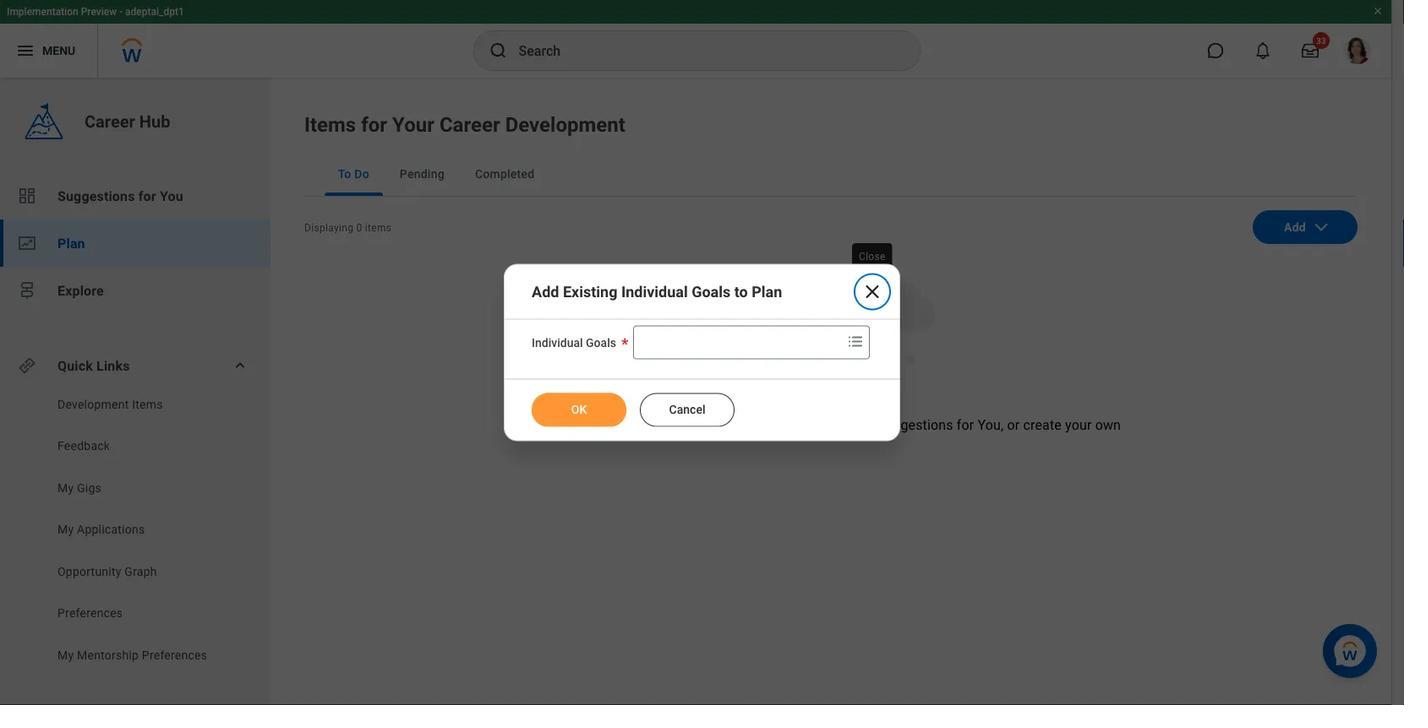 Task type: vqa. For each thing, say whether or not it's contained in the screenshot.
TOOLBAR corresponding to 8th ROW from the bottom
no



Task type: locate. For each thing, give the bounding box(es) containing it.
goals down existing
[[586, 336, 616, 350]]

0 horizontal spatial development
[[57, 398, 129, 412]]

you,
[[978, 418, 1004, 434]]

search image
[[488, 41, 509, 61]]

0
[[356, 222, 362, 234]]

list containing suggestions for you
[[0, 172, 271, 315]]

for left you,
[[957, 418, 974, 434]]

do
[[354, 167, 369, 181]]

Individual Goals field
[[634, 328, 842, 358]]

my gigs
[[57, 481, 101, 495]]

pending button
[[386, 152, 458, 196]]

1 list from the top
[[0, 172, 271, 315]]

preferences down preferences link
[[142, 649, 207, 663]]

my mentorship preferences link
[[56, 648, 230, 665]]

gigs
[[77, 481, 101, 495]]

ok
[[571, 403, 587, 417]]

for left you
[[138, 188, 156, 204]]

individual
[[621, 283, 688, 301], [532, 336, 583, 350]]

career right your
[[440, 113, 500, 137]]

explore link
[[0, 267, 271, 315]]

1 vertical spatial preferences
[[142, 649, 207, 663]]

list
[[0, 172, 271, 315], [0, 397, 271, 669]]

opportunity graph
[[57, 565, 157, 579]]

1 vertical spatial for
[[138, 188, 156, 204]]

completed
[[475, 167, 535, 181]]

goals up individual goals field
[[692, 283, 731, 301]]

for for you
[[138, 188, 156, 204]]

this
[[568, 418, 590, 434]]

explore
[[57, 283, 104, 299]]

my for my gigs
[[57, 481, 74, 495]]

to
[[338, 167, 351, 181]]

0 horizontal spatial for
[[138, 188, 156, 204]]

1 vertical spatial list
[[0, 397, 271, 669]]

0 vertical spatial my
[[57, 481, 74, 495]]

add
[[650, 418, 673, 434]]

for
[[361, 113, 387, 137], [138, 188, 156, 204], [957, 418, 974, 434]]

close tooltip
[[847, 238, 898, 276]]

use
[[541, 418, 564, 434]]

1 horizontal spatial preferences
[[142, 649, 207, 663]]

0 horizontal spatial plan
[[57, 235, 85, 252]]

to up individual goals field
[[735, 283, 748, 301]]

pending
[[400, 167, 445, 181]]

individual right existing
[[621, 283, 688, 301]]

1 vertical spatial my
[[57, 523, 74, 537]]

1 vertical spatial items
[[132, 398, 163, 412]]

1 my from the top
[[57, 481, 74, 495]]

create
[[1023, 418, 1062, 434]]

plan right onboarding home icon
[[57, 235, 85, 252]]

for left your
[[361, 113, 387, 137]]

preview
[[81, 6, 117, 18]]

1 horizontal spatial plan
[[752, 283, 782, 301]]

for for your
[[361, 113, 387, 137]]

prompts image
[[845, 332, 866, 352]]

plan inside dialog
[[752, 283, 782, 301]]

development up completed
[[505, 113, 625, 137]]

my down my gigs
[[57, 523, 74, 537]]

0 horizontal spatial items
[[132, 398, 163, 412]]

graph
[[125, 565, 157, 579]]

0 vertical spatial for
[[361, 113, 387, 137]]

items up feedback link
[[132, 398, 163, 412]]

3 my from the top
[[57, 649, 74, 663]]

items up to
[[304, 113, 356, 137]]

applications
[[77, 523, 145, 537]]

preferences down opportunity
[[57, 607, 123, 621]]

1 horizontal spatial to
[[735, 283, 748, 301]]

0 vertical spatial preferences
[[57, 607, 123, 621]]

suggestions up plan "link"
[[57, 188, 135, 204]]

to
[[735, 283, 748, 301], [634, 418, 647, 434]]

tab list containing to do
[[304, 152, 1358, 197]]

1 horizontal spatial development
[[505, 113, 625, 137]]

1 vertical spatial individual
[[532, 336, 583, 350]]

my applications link
[[56, 522, 230, 539]]

your
[[392, 113, 434, 137]]

suggestions right from
[[877, 418, 953, 434]]

suggestions for you
[[57, 188, 183, 204]]

tab list
[[304, 152, 1358, 197]]

1 vertical spatial development
[[57, 398, 129, 412]]

0 vertical spatial plan
[[57, 235, 85, 252]]

development inside "link"
[[57, 398, 129, 412]]

0 vertical spatial individual
[[621, 283, 688, 301]]

1 horizontal spatial suggestions
[[877, 418, 953, 434]]

to left add
[[634, 418, 647, 434]]

0 vertical spatial to
[[735, 283, 748, 301]]

my applications
[[57, 523, 145, 537]]

1 vertical spatial suggestions
[[877, 418, 953, 434]]

my
[[57, 481, 74, 495], [57, 523, 74, 537], [57, 649, 74, 663]]

0 vertical spatial goals
[[692, 283, 731, 301]]

add existing individual goals to plan dialog
[[504, 264, 900, 442]]

2 vertical spatial for
[[957, 418, 974, 434]]

career
[[85, 112, 135, 131], [440, 113, 500, 137]]

1 vertical spatial goals
[[586, 336, 616, 350]]

preferences
[[57, 607, 123, 621], [142, 649, 207, 663]]

1 horizontal spatial individual
[[621, 283, 688, 301]]

plan
[[57, 235, 85, 252], [752, 283, 782, 301]]

implementation
[[7, 6, 78, 18]]

ok button
[[532, 394, 627, 427]]

0 horizontal spatial preferences
[[57, 607, 123, 621]]

1 horizontal spatial items
[[304, 113, 356, 137]]

1 horizontal spatial for
[[361, 113, 387, 137]]

for inside the suggestions for you link
[[138, 188, 156, 204]]

1 vertical spatial plan
[[752, 283, 782, 301]]

close environment banner image
[[1373, 6, 1383, 16]]

my left mentorship
[[57, 649, 74, 663]]

x image
[[862, 282, 883, 302]]

goals
[[692, 283, 731, 301], [586, 336, 616, 350]]

development up feedback
[[57, 398, 129, 412]]

2 vertical spatial my
[[57, 649, 74, 663]]

my left the gigs
[[57, 481, 74, 495]]

items
[[365, 222, 392, 234]]

individual down add
[[532, 336, 583, 350]]

own
[[1095, 418, 1121, 434]]

dashboard image
[[17, 186, 37, 206]]

0 vertical spatial suggestions
[[57, 188, 135, 204]]

0 horizontal spatial suggestions
[[57, 188, 135, 204]]

adeptai_dpt1
[[125, 6, 184, 18]]

2 my from the top
[[57, 523, 74, 537]]

onboarding home image
[[17, 233, 37, 254]]

0 vertical spatial list
[[0, 172, 271, 315]]

development items link
[[56, 397, 230, 413]]

you
[[160, 188, 183, 204]]

items
[[304, 113, 356, 137], [132, 398, 163, 412]]

suggestions
[[57, 188, 135, 204], [877, 418, 953, 434]]

plan up individual goals field
[[752, 283, 782, 301]]

career left the hub
[[85, 112, 135, 131]]

0 horizontal spatial to
[[634, 418, 647, 434]]

opportunity graph link
[[56, 564, 230, 581]]

2 list from the top
[[0, 397, 271, 669]]

plan link
[[0, 220, 271, 267]]

2 horizontal spatial for
[[957, 418, 974, 434]]

opportunity
[[57, 565, 121, 579]]

0 vertical spatial development
[[505, 113, 625, 137]]

plan inside "link"
[[57, 235, 85, 252]]

add existing individual goals to plan
[[532, 283, 782, 301]]

development
[[505, 113, 625, 137], [57, 398, 129, 412]]

1 horizontal spatial goals
[[692, 283, 731, 301]]

0 vertical spatial items
[[304, 113, 356, 137]]



Task type: describe. For each thing, give the bounding box(es) containing it.
feedback
[[57, 440, 110, 454]]

1 horizontal spatial career
[[440, 113, 500, 137]]

mentorship
[[77, 649, 139, 663]]

feedback link
[[56, 438, 230, 455]]

from
[[845, 418, 874, 434]]

hub
[[139, 112, 170, 131]]

career hub
[[85, 112, 170, 131]]

existing
[[563, 283, 618, 301]]

0 horizontal spatial career
[[85, 112, 135, 131]]

1 vertical spatial to
[[634, 418, 647, 434]]

timeline milestone image
[[17, 281, 37, 301]]

to inside dialog
[[735, 283, 748, 301]]

profile logan mcneil element
[[1334, 32, 1382, 69]]

cancel
[[669, 403, 706, 417]]

use this space to add development opportunities from suggestions for you, or create your own
[[541, 418, 1121, 434]]

development items
[[57, 398, 163, 412]]

displaying 0 items
[[304, 222, 392, 234]]

implementation preview -   adeptai_dpt1 banner
[[0, 0, 1392, 78]]

to do
[[338, 167, 369, 181]]

to do button
[[325, 152, 383, 196]]

cancel button
[[640, 394, 735, 427]]

opportunities
[[759, 418, 841, 434]]

individual goals
[[532, 336, 616, 350]]

0 horizontal spatial individual
[[532, 336, 583, 350]]

0 horizontal spatial goals
[[586, 336, 616, 350]]

-
[[119, 6, 123, 18]]

my mentorship preferences
[[57, 649, 207, 663]]

displaying
[[304, 222, 354, 234]]

completed button
[[462, 152, 548, 196]]

add
[[532, 283, 559, 301]]

inbox large image
[[1302, 42, 1319, 59]]

preferences link
[[56, 606, 230, 623]]

list containing development items
[[0, 397, 271, 669]]

development
[[677, 418, 756, 434]]

your
[[1065, 418, 1092, 434]]

my for my mentorship preferences
[[57, 649, 74, 663]]

suggestions inside list
[[57, 188, 135, 204]]

notifications large image
[[1255, 42, 1272, 59]]

close
[[859, 251, 886, 263]]

items for your career development
[[304, 113, 625, 137]]

my gigs link
[[56, 480, 230, 497]]

items inside development items "link"
[[132, 398, 163, 412]]

implementation preview -   adeptai_dpt1
[[7, 6, 184, 18]]

space
[[594, 418, 631, 434]]

my for my applications
[[57, 523, 74, 537]]

suggestions for you link
[[0, 172, 271, 220]]

or
[[1007, 418, 1020, 434]]



